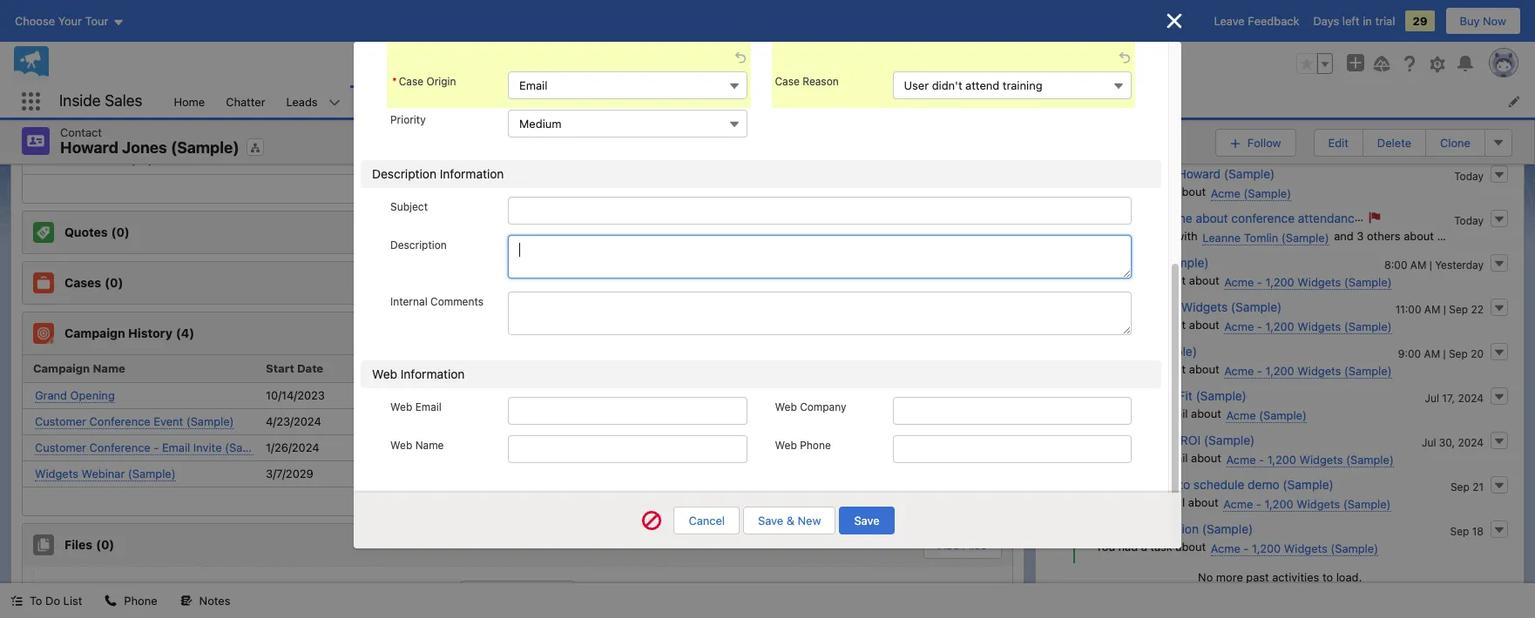 Task type: vqa. For each thing, say whether or not it's contained in the screenshot.


Task type: locate. For each thing, give the bounding box(es) containing it.
1,200 inside you sent an email about acme - 1,200 widgets (sample)
[[1268, 453, 1297, 467]]

| for (sample)
[[1443, 347, 1446, 360]]

view for the bottommost view all link
[[497, 495, 522, 508]]

• for 2023
[[1140, 135, 1145, 149]]

1 vertical spatial add
[[938, 538, 960, 552]]

campaign for campaign history (4)
[[64, 326, 125, 341]]

1 horizontal spatial leanne
[[1203, 230, 1241, 244]]

0 horizontal spatial case
[[399, 75, 424, 88]]

1 customer from the top
[[35, 414, 86, 428]]

1 vertical spatial call
[[1122, 344, 1143, 359]]

widgets
[[98, 46, 141, 60], [429, 46, 472, 60], [760, 46, 804, 60], [1351, 98, 1395, 112], [100, 108, 144, 122], [438, 108, 482, 122], [758, 108, 802, 122], [1298, 275, 1341, 289], [1181, 299, 1228, 314], [1298, 319, 1341, 333], [1298, 364, 1341, 378], [1131, 433, 1177, 448], [1300, 453, 1343, 467], [35, 467, 78, 481], [1297, 497, 1340, 511], [1284, 542, 1328, 556]]

notes button
[[170, 584, 241, 619]]

this month
[[1442, 135, 1505, 149]]

called howard to schedule demo (sample)
[[1094, 477, 1334, 492]]

1 sent from the top
[[1118, 407, 1141, 420]]

0 vertical spatial call
[[787, 95, 807, 108]]

about down you had a task about acme (sample)
[[1196, 211, 1228, 225]]

2 today from the top
[[1455, 214, 1484, 227]]

a for you logged a call about acme - 1,200 widgets (sample)
[[1158, 495, 1164, 509]]

2 vertical spatial email:
[[1094, 522, 1128, 536]]

1 vertical spatial today
[[1455, 214, 1484, 227]]

this
[[1442, 135, 1466, 149]]

acme up you sent an email about acme - 1,200 widgets (sample) at bottom right
[[1226, 408, 1256, 422]]

you for sep 21
[[1096, 495, 1115, 509]]

1 horizontal spatial call
[[1122, 344, 1143, 359]]

customer inside customer conference - email invite (sample) 1/26/2024
[[35, 441, 86, 454]]

1 vertical spatial email:
[[1094, 433, 1128, 448]]

• left now
[[1462, 14, 1467, 28]]

1 text default image from the left
[[748, 96, 761, 108]]

& inside 'button'
[[787, 514, 795, 528]]

view
[[1471, 14, 1496, 28], [497, 182, 522, 196], [497, 495, 522, 508]]

to left load.
[[1323, 570, 1333, 584]]

1 case from the left
[[399, 75, 424, 88]]

- down customer conference event (sample) link
[[154, 441, 159, 454]]

an down email: widgets roi (sample) link
[[1144, 451, 1157, 465]]

add
[[896, 326, 917, 340], [938, 538, 960, 552]]

0 vertical spatial sent
[[1118, 407, 1141, 420]]

sent up called
[[1118, 451, 1141, 465]]

text default image
[[957, 96, 970, 108], [10, 595, 23, 608], [105, 595, 117, 608], [180, 595, 192, 608]]

upcoming & overdue
[[1075, 47, 1194, 61]]

files
[[64, 537, 92, 552], [963, 538, 987, 552]]

Case Origin, Email button
[[508, 72, 747, 100]]

1 view all from the top
[[497, 182, 539, 196]]

12/18/2023
[[121, 89, 179, 103]]

2 email: from the top
[[1094, 433, 1128, 448]]

- up past
[[1244, 542, 1249, 556]]

1 horizontal spatial phone
[[800, 440, 831, 453]]

close down contact
[[33, 152, 63, 166]]

0 vertical spatial am
[[1411, 258, 1427, 271]]

6 had from the top
[[1118, 540, 1138, 554]]

0 vertical spatial view all link
[[1470, 7, 1514, 35]]

email inside you sent an email about acme - 1,200 widgets (sample)
[[1160, 451, 1188, 465]]

acme down timing
[[1278, 98, 1308, 112]]

company
[[800, 401, 847, 414]]

new down quote
[[964, 276, 988, 290]]

you for tomorrow
[[1096, 96, 1115, 110]]

save right cancel
[[758, 514, 784, 528]]

status element
[[731, 355, 968, 383]]

4/23/2024
[[266, 415, 321, 429]]

amount: up contacts
[[363, 75, 408, 89]]

first call (sample) link
[[1094, 344, 1197, 359]]

description for description
[[390, 239, 447, 252]]

had for 8:00
[[1118, 273, 1138, 287]]

1 horizontal spatial case
[[775, 75, 800, 88]]

about inside you have an upcoming task about acme - 1,200 widgets (sample)
[[1243, 96, 1273, 110]]

1 today from the top
[[1455, 169, 1484, 183]]

a up discussion (sample) link
[[1141, 229, 1147, 243]]

opportunities image
[[33, 3, 54, 24]]

close up priority
[[363, 89, 393, 103]]

1 list item from the left
[[638, 85, 768, 118]]

0 vertical spatial conference
[[89, 414, 151, 428]]

1 vertical spatial |
[[1444, 303, 1446, 316]]

10/21/2023
[[781, 152, 839, 166]]

an inside you have an upcoming task about acme - 1,200 widgets (sample)
[[1146, 96, 1159, 110]]

close inside $22,500.00 close date:
[[363, 89, 393, 103]]

task up discussion (sample)
[[1151, 229, 1173, 243]]

2 vertical spatial am
[[1424, 347, 1441, 360]]

10 you from the top
[[1096, 540, 1115, 554]]

- left 300
[[68, 108, 73, 122]]

0 vertical spatial name
[[93, 362, 125, 376]]

amount: inside qualification amount:
[[693, 75, 738, 89]]

negotiation inside negotiation amount: close date:
[[121, 61, 182, 75]]

discussion (sample) link
[[1094, 255, 1209, 270]]

widgets inside 'link'
[[760, 46, 804, 60]]

had for 11:00
[[1118, 318, 1138, 332]]

about for today
[[1176, 184, 1206, 198]]

information for web information
[[401, 367, 465, 382]]

event down demo platform widgets (sample)
[[1157, 318, 1186, 332]]

1 vertical spatial 2024
[[1458, 436, 1484, 449]]

had for sep
[[1118, 540, 1138, 554]]

0 horizontal spatial text default image
[[748, 96, 761, 108]]

0 horizontal spatial leanne
[[1152, 211, 1193, 225]]

email:
[[1094, 388, 1128, 403], [1094, 433, 1128, 448], [1094, 522, 1128, 536]]

web for web name
[[390, 440, 412, 453]]

1 horizontal spatial text default image
[[1085, 96, 1098, 108]]

0 vertical spatial |
[[1430, 258, 1433, 271]]

you had a task about acme (sample)
[[1096, 184, 1292, 200]]

add to campaign
[[896, 326, 987, 340]]

2 vertical spatial view all link
[[23, 487, 1013, 515]]

1 horizontal spatial •
[[1393, 14, 1398, 28]]

had down the first call (sample)
[[1118, 362, 1138, 376]]

3 had from the top
[[1118, 273, 1138, 287]]

0 horizontal spatial add
[[896, 326, 917, 340]]

to inside button
[[920, 326, 931, 340]]

2 vertical spatial to
[[1323, 570, 1333, 584]]

view all for the middle view all link
[[497, 182, 539, 196]]

list
[[163, 85, 1535, 118]]

acme - 1,200 widgets (sample) link for 8:00 am | yesterday
[[1225, 275, 1392, 290]]

0 vertical spatial event
[[1157, 273, 1186, 287]]

2 vertical spatial (0)
[[96, 537, 114, 552]]

- inside acme - 170 widgets (sample) link
[[68, 46, 73, 60]]

stage: up letter
[[693, 61, 727, 75]]

0 horizontal spatial new
[[798, 514, 821, 528]]

2 view all from the top
[[497, 495, 539, 508]]

2 you from the top
[[1096, 184, 1115, 198]]

1 horizontal spatial new
[[928, 225, 952, 239]]

acme (sample) link up you sent an email about acme - 1,200 widgets (sample) at bottom right
[[1226, 408, 1307, 423]]

comments
[[431, 296, 484, 309]]

| for widgets
[[1444, 303, 1446, 316]]

0 vertical spatial email:
[[1094, 388, 1128, 403]]

about for sep 18
[[1176, 540, 1206, 554]]

- inside customer conference - email invite (sample) 1/26/2024
[[154, 441, 159, 454]]

2 vertical spatial |
[[1443, 347, 1446, 360]]

2 horizontal spatial to
[[1323, 570, 1333, 584]]

21
[[1473, 481, 1484, 494]]

1 vertical spatial phone
[[124, 594, 157, 608]]

conference for event
[[89, 414, 151, 428]]

1 vertical spatial &
[[787, 514, 795, 528]]

an right the have
[[1146, 96, 1159, 110]]

month
[[1469, 135, 1505, 149]]

today for and
[[1455, 214, 1484, 227]]

0 vertical spatial (0)
[[111, 225, 130, 239]]

0 horizontal spatial save
[[758, 514, 784, 528]]

customer up webinar
[[35, 441, 86, 454]]

sent inside you sent an email about acme - 1,200 widgets (sample)
[[1118, 451, 1141, 465]]

0 horizontal spatial name
[[93, 362, 125, 376]]

0 vertical spatial view all
[[497, 182, 539, 196]]

description information
[[372, 167, 504, 182]]

campaign history (4)
[[64, 326, 194, 341]]

sep 18
[[1451, 525, 1484, 538]]

web down "web email"
[[390, 440, 412, 453]]

* up contacts
[[392, 75, 397, 88]]

0 vertical spatial description
[[372, 167, 437, 182]]

edit
[[1329, 136, 1349, 150]]

customer for customer conference event (sample)
[[35, 414, 86, 428]]

text default image up 120
[[748, 96, 761, 108]]

you logged a call about acme - 1,200 widgets (sample)
[[1096, 495, 1391, 511]]

about up '8:00 am | yesterday' on the right top of page
[[1404, 229, 1434, 243]]

3 you had an event about acme - 1,200 widgets (sample) from the top
[[1096, 362, 1392, 378]]

2 vertical spatial view
[[497, 495, 522, 508]]

2 event image from the top
[[1064, 344, 1085, 365]]

* for * call maria tomorrow (sample)
[[779, 95, 784, 108]]

widgets inside you have an upcoming task about acme - 1,200 widgets (sample)
[[1351, 98, 1395, 112]]

sep
[[1449, 303, 1468, 316], [1449, 347, 1468, 360], [1451, 481, 1470, 494], [1451, 525, 1470, 538]]

1 vertical spatial email
[[1160, 451, 1188, 465]]

3 list item from the left
[[978, 85, 1106, 118]]

task inside you had a task with leanne tomlin (sample) and 3 others about
[[1151, 229, 1173, 243]]

2 vertical spatial new
[[798, 514, 821, 528]]

contacts
[[361, 95, 409, 108]]

acme - 1,200 widgets (sample)
[[365, 108, 533, 122]]

had down demo
[[1118, 318, 1138, 332]]

conference for -
[[89, 441, 151, 454]]

amount: up the inside
[[33, 75, 78, 89]]

campaign up grand
[[33, 362, 90, 376]]

had inside you had a task with leanne tomlin (sample) and 3 others about
[[1118, 229, 1138, 243]]

sent down product at the bottom right
[[1118, 407, 1141, 420]]

stage: for acme - 140 widgets (sample)
[[363, 61, 397, 75]]

a inside you had a task about acme - 1,200 widgets (sample)
[[1141, 540, 1147, 554]]

leanne tomlin (sample) link
[[1203, 230, 1329, 245]]

discussion (sample)
[[1094, 255, 1209, 270]]

0 vertical spatial add
[[896, 326, 917, 340]]

* case origin
[[392, 75, 456, 88]]

| left 22
[[1444, 303, 1446, 316]]

today for you had a task about acme (sample)
[[1455, 169, 1484, 183]]

2 sent from the top
[[1118, 451, 1141, 465]]

a left call
[[1158, 495, 1164, 509]]

2 vertical spatial you had an event about acme - 1,200 widgets (sample)
[[1096, 362, 1392, 378]]

name for web name
[[415, 440, 444, 453]]

0 vertical spatial phone
[[800, 440, 831, 453]]

a for you had a task about acme - 1,200 widgets (sample)
[[1141, 540, 1147, 554]]

about up demo platform widgets (sample) link
[[1189, 273, 1220, 287]]

1,200 for sep 21
[[1265, 497, 1294, 511]]

phone down web company
[[800, 440, 831, 453]]

customer down grand
[[35, 414, 86, 428]]

email for widgets
[[1160, 451, 1188, 465]]

0 vertical spatial follow
[[1118, 78, 1154, 93]]

(sample) inside list item
[[897, 95, 944, 108]]

3 sent from the top
[[738, 441, 763, 455]]

stage: up the inside
[[33, 61, 67, 75]]

you inside you have an upcoming task about acme - 1,200 widgets (sample)
[[1096, 96, 1115, 110]]

1 sent from the top
[[738, 389, 763, 403]]

1 you from the top
[[1096, 96, 1115, 110]]

widgets inside you logged a call about acme - 1,200 widgets (sample)
[[1297, 497, 1340, 511]]

type element
[[495, 355, 731, 383]]

1,200 inside you logged a call about acme - 1,200 widgets (sample)
[[1265, 497, 1294, 511]]

conference inside customer conference - email invite (sample) 1/26/2024
[[89, 441, 151, 454]]

roi
[[1181, 433, 1201, 448]]

2 customer from the top
[[35, 441, 86, 454]]

about for jul 17, 2024
[[1191, 407, 1222, 420]]

first
[[1094, 344, 1119, 359]]

contact image
[[22, 127, 50, 155]]

closed lost amount:
[[33, 124, 183, 152]]

information down 10/24/2023
[[440, 167, 504, 182]]

logged call image
[[1064, 477, 1085, 498]]

event image
[[1064, 255, 1085, 276], [1064, 344, 1085, 365]]

negotiation inside negotiation $110,000.00 close date:
[[451, 124, 512, 138]]

(0) right the quotes
[[111, 225, 130, 239]]

an down platform
[[1141, 318, 1154, 332]]

email: right email image
[[1094, 388, 1128, 403]]

Web Name text field
[[508, 436, 747, 464]]

you for 9:00 am | sep 20
[[1096, 362, 1115, 376]]

burton
[[1019, 95, 1055, 108]]

send
[[657, 95, 684, 108]]

0 vertical spatial email
[[1160, 407, 1188, 420]]

4 had from the top
[[1118, 318, 1138, 332]]

task inside you had a task about acme (sample)
[[1151, 184, 1173, 198]]

1 vertical spatial information
[[401, 367, 465, 382]]

didn't
[[932, 79, 963, 93]]

1 horizontal spatial to
[[1179, 477, 1190, 492]]

1 email: from the top
[[1094, 388, 1128, 403]]

sent inside you sent an email about acme (sample)
[[1118, 407, 1141, 420]]

2 text default image from the left
[[1085, 96, 1098, 108]]

0 vertical spatial information
[[440, 167, 504, 182]]

contacts link
[[351, 85, 419, 118]]

about inside you sent an email about acme (sample)
[[1191, 407, 1222, 420]]

2 had from the top
[[1118, 229, 1138, 243]]

text error image
[[642, 511, 663, 532]]

0 vertical spatial today
[[1455, 169, 1484, 183]]

2 horizontal spatial new
[[964, 276, 988, 290]]

priority
[[390, 114, 426, 127]]

high-priority task image
[[1369, 212, 1381, 224]]

3 email: from the top
[[1094, 522, 1128, 536]]

about for 11:00 am | sep 22
[[1189, 318, 1220, 332]]

you for jul 30, 2024
[[1096, 451, 1115, 465]]

follow down you have an upcoming task about acme - 1,200 widgets (sample)
[[1248, 136, 1281, 150]]

1 vertical spatial acme (sample) link
[[1226, 408, 1307, 423]]

2 save from the left
[[854, 514, 880, 528]]

notes
[[199, 594, 230, 608]]

text default image inside notes button
[[180, 595, 192, 608]]

add inside button
[[938, 538, 960, 552]]

0 vertical spatial event image
[[1064, 255, 1085, 276]]

acme down schedule
[[1224, 497, 1253, 511]]

negotiation up '12/5/2023' on the top left
[[451, 61, 512, 75]]

0 vertical spatial you had an event about acme - 1,200 widgets (sample)
[[1096, 273, 1392, 289]]

web up "web email"
[[372, 367, 397, 382]]

about for 9:00 am | sep 20
[[1189, 362, 1220, 376]]

event down discussion (sample) link
[[1157, 273, 1186, 287]]

leanne down you had a task about acme (sample)
[[1152, 211, 1193, 225]]

amount: inside negotiation amount: close date:
[[33, 75, 78, 89]]

sent for widgets
[[1118, 451, 1141, 465]]

grand opening
[[35, 388, 115, 402]]

to up status element
[[920, 326, 931, 340]]

about down demo platform widgets (sample)
[[1189, 318, 1220, 332]]

you inside you sent an email about acme (sample)
[[1096, 407, 1115, 420]]

Subject text field
[[508, 197, 1132, 225]]

acme - 170 widgets (sample)
[[35, 46, 192, 60]]

an inside you sent an email about acme - 1,200 widgets (sample)
[[1144, 451, 1157, 465]]

negotiation inside negotiation amount:
[[451, 61, 512, 75]]

- left 170
[[68, 46, 73, 60]]

about inside you logged a call about acme - 1,200 widgets (sample)
[[1188, 495, 1219, 509]]

accounts list item
[[442, 85, 535, 118]]

logged
[[1118, 495, 1155, 509]]

event for (sample)
[[1157, 273, 1186, 287]]

0 vertical spatial to
[[920, 326, 931, 340]]

save inside 'button'
[[758, 514, 784, 528]]

1 email from the top
[[1160, 407, 1188, 420]]

web information
[[372, 367, 465, 382]]

task inside you have an upcoming task about acme - 1,200 widgets (sample)
[[1218, 96, 1240, 110]]

7 you from the top
[[1096, 407, 1115, 420]]

0 vertical spatial jul
[[1425, 392, 1440, 405]]

1 had from the top
[[1118, 184, 1138, 198]]

no
[[1198, 570, 1213, 584]]

5 you from the top
[[1096, 318, 1115, 332]]

email: right email icon
[[1094, 433, 1128, 448]]

email image
[[1064, 433, 1085, 454]]

text default image inside phone button
[[105, 595, 117, 608]]

1 vertical spatial leanne
[[1203, 230, 1241, 244]]

1 conference from the top
[[89, 414, 151, 428]]

stage: for acme - 170 widgets (sample)
[[33, 61, 67, 75]]

0 horizontal spatial call
[[787, 95, 807, 108]]

an for call
[[1141, 362, 1154, 376]]

leave
[[1214, 14, 1245, 28]]

- up you sent an email about acme (sample)
[[1257, 364, 1263, 378]]

call for (sample)
[[1122, 344, 1143, 359]]

email: down logged
[[1094, 522, 1128, 536]]

event for 10/14/2023
[[502, 389, 532, 403]]

1 save from the left
[[758, 514, 784, 528]]

negotiation for negotiation $110,000.00 close date:
[[451, 124, 512, 138]]

negotiation up 10/24/2023
[[451, 124, 512, 138]]

1 vertical spatial view all link
[[23, 174, 1013, 203]]

about down roi
[[1191, 451, 1222, 465]]

name for campaign name
[[93, 362, 125, 376]]

3 you from the top
[[1096, 229, 1115, 243]]

text default image for to do list
[[10, 595, 23, 608]]

about for 8:00 am | yesterday
[[1189, 273, 1220, 287]]

1 vertical spatial (0)
[[105, 275, 123, 290]]

1 horizontal spatial files
[[963, 538, 987, 552]]

view for the middle view all link
[[497, 182, 522, 196]]

history
[[128, 326, 172, 341]]

text default image right task image
[[1085, 96, 1098, 108]]

sep left the 20
[[1449, 347, 1468, 360]]

you inside you had a task about acme (sample)
[[1096, 184, 1115, 198]]

am right 11:00
[[1425, 303, 1441, 316]]

text default image for phone
[[105, 595, 117, 608]]

close inside negotiation amount: close date:
[[33, 89, 63, 103]]

group
[[1297, 53, 1333, 74]]

sent for product
[[1118, 407, 1141, 420]]

about down on on the top of the page
[[1243, 96, 1273, 110]]

list item
[[638, 85, 768, 118], [768, 85, 978, 118], [978, 85, 1106, 118]]

1,200 for 9:00 am | sep 20
[[1266, 364, 1295, 378]]

you for sep 18
[[1096, 540, 1115, 554]]

email inside you sent an email about acme (sample)
[[1160, 407, 1188, 420]]

2 conference from the top
[[89, 441, 151, 454]]

an down product at the bottom right
[[1144, 407, 1157, 420]]

2 sent from the top
[[738, 415, 763, 429]]

Web Company text field
[[893, 398, 1132, 426]]

new quote button
[[914, 219, 1001, 245]]

call right the first
[[1122, 344, 1143, 359]]

1 horizontal spatial save
[[854, 514, 880, 528]]

0 horizontal spatial to
[[920, 326, 931, 340]]

conference inside customer conference event (sample) link
[[89, 414, 151, 428]]

text default image inside to do list button
[[10, 595, 23, 608]]

event inside customer conference event (sample) link
[[154, 414, 183, 428]]

close inside $20,000.00 close date:
[[693, 89, 723, 103]]

name down "web email"
[[415, 440, 444, 453]]

with inside you had a task with leanne tomlin (sample) and 3 others about
[[1176, 229, 1198, 243]]

leanne down sync with leanne about conference attendance (sample) on the right
[[1203, 230, 1241, 244]]

4 you from the top
[[1096, 273, 1115, 287]]

Web Phone text field
[[893, 436, 1132, 464]]

a inside you had a task about acme (sample)
[[1141, 184, 1147, 198]]

jul for email: product fit (sample)
[[1425, 392, 1440, 405]]

(0) right cases
[[105, 275, 123, 290]]

sent for 10/14/2023
[[738, 389, 763, 403]]

chatter
[[226, 95, 265, 108]]

1 2024 from the top
[[1458, 392, 1484, 405]]

1 horizontal spatial add
[[938, 538, 960, 552]]

demo platform widgets (sample) link
[[1094, 299, 1282, 314]]

tim
[[997, 95, 1016, 108]]

(0) for quotes (0)
[[111, 225, 130, 239]]

new quote
[[928, 225, 987, 239]]

1,200 for 8:00 am | yesterday
[[1266, 275, 1295, 289]]

web email
[[390, 401, 442, 414]]

1 event image from the top
[[1064, 255, 1085, 276]]

1 vertical spatial name
[[415, 440, 444, 453]]

2 event from the top
[[1157, 318, 1186, 332]]

6 you from the top
[[1096, 362, 1115, 376]]

1 vertical spatial event image
[[1064, 344, 1085, 365]]

- inside acme - 140 widgets (sample) link
[[398, 46, 403, 60]]

had down introduction
[[1118, 540, 1138, 554]]

5 had from the top
[[1118, 362, 1138, 376]]

2024 right 17,
[[1458, 392, 1484, 405]]

search... button
[[566, 50, 915, 78]]

demo
[[1248, 477, 1280, 492]]

negotiation for negotiation amount:
[[451, 61, 512, 75]]

accounts link
[[442, 85, 512, 118]]

(sample) inside you had a task with leanne tomlin (sample) and 3 others about
[[1282, 230, 1329, 244]]

and
[[1334, 229, 1354, 243]]

add inside button
[[896, 326, 917, 340]]

am for widgets
[[1425, 303, 1441, 316]]

follow button
[[1215, 129, 1296, 157]]

task for you had a task with leanne tomlin (sample) and 3 others about
[[1151, 229, 1173, 243]]

you had an event about acme - 1,200 widgets (sample) down the tomlin
[[1096, 273, 1392, 289]]

you
[[1096, 96, 1115, 110], [1096, 184, 1115, 198], [1096, 229, 1115, 243], [1096, 273, 1115, 287], [1096, 318, 1115, 332], [1096, 362, 1115, 376], [1096, 407, 1115, 420], [1096, 451, 1115, 465], [1096, 495, 1115, 509], [1096, 540, 1115, 554]]

close
[[33, 89, 63, 103], [363, 89, 393, 103], [693, 89, 723, 103], [33, 152, 63, 166], [363, 152, 393, 166], [693, 152, 723, 166]]

close inside negotiation $110,000.00 close date:
[[363, 152, 393, 166]]

1 vertical spatial am
[[1425, 303, 1441, 316]]

$22,500.00 close date:
[[363, 75, 512, 103]]

- down demo platform widgets (sample) link
[[1257, 319, 1263, 333]]

web phone
[[775, 440, 831, 453]]

2 vertical spatial event
[[1157, 362, 1186, 376]]

called
[[1094, 477, 1129, 492]]

30,
[[1439, 436, 1455, 449]]

stage: down contacts
[[363, 124, 397, 138]]

0 vertical spatial 2024
[[1458, 392, 1484, 405]]

0 horizontal spatial phone
[[124, 594, 157, 608]]

(0) for cases (0)
[[105, 275, 123, 290]]

first call (sample)
[[1094, 344, 1197, 359]]

you inside you logged a call about acme - 1,200 widgets (sample)
[[1096, 495, 1115, 509]]

1 vertical spatial view
[[497, 182, 522, 196]]

today down this month at the right top of the page
[[1455, 169, 1484, 183]]

had up discussion
[[1118, 229, 1138, 243]]

2 email from the top
[[1160, 451, 1188, 465]]

campaign up the campaign name on the bottom of page
[[64, 326, 125, 341]]

0 vertical spatial acme (sample) link
[[1211, 186, 1292, 201]]

0 vertical spatial &
[[1135, 47, 1143, 61]]

email down email: widgets roi (sample) link
[[1160, 451, 1188, 465]]

task down follow up with howard (sample) link
[[1151, 184, 1173, 198]]

1 vertical spatial description
[[390, 239, 447, 252]]

new
[[928, 225, 952, 239], [964, 276, 988, 290], [798, 514, 821, 528]]

new left quote
[[928, 225, 952, 239]]

amount:
[[33, 75, 78, 89], [363, 75, 408, 89], [693, 75, 738, 89], [33, 138, 78, 152]]

task inside you had a task about acme - 1,200 widgets (sample)
[[1151, 540, 1173, 554]]

with
[[1177, 78, 1201, 93], [1151, 166, 1174, 181], [1125, 211, 1149, 225], [1176, 229, 1198, 243]]

an for widgets
[[1144, 451, 1157, 465]]

howard up logged
[[1133, 477, 1176, 492]]

conference down customer conference event (sample) link
[[89, 441, 151, 454]]

1 vertical spatial sent
[[1118, 451, 1141, 465]]

widgets webinar (sample)
[[35, 467, 176, 481]]

1,200
[[1319, 98, 1348, 112], [406, 108, 435, 122], [1266, 275, 1295, 289], [1266, 319, 1295, 333], [1266, 364, 1295, 378], [1268, 453, 1297, 467], [1265, 497, 1294, 511], [1252, 542, 1281, 556]]

about inside you sent an email about acme - 1,200 widgets (sample)
[[1191, 451, 1222, 465]]

1,200 inside you had a task about acme - 1,200 widgets (sample)
[[1252, 542, 1281, 556]]

buy now button
[[1445, 7, 1522, 35]]

stage: up contacts 'link'
[[363, 61, 397, 75]]

0 vertical spatial sent
[[738, 389, 763, 403]]

& inside dropdown button
[[1135, 47, 1143, 61]]

training
[[1003, 79, 1043, 93]]

1 vertical spatial sent
[[738, 415, 763, 429]]

1 vertical spatial new
[[964, 276, 988, 290]]

acme - 200 widgets (sample)
[[695, 46, 855, 60]]

qualification amount:
[[693, 61, 847, 89]]

0 horizontal spatial &
[[787, 514, 795, 528]]

0 horizontal spatial •
[[1140, 135, 1145, 149]]

acme - 1,200 widgets (sample) link for jul 30, 2024
[[1226, 453, 1394, 468]]

text default image
[[748, 96, 761, 108], [1085, 96, 1098, 108]]

conference down opening
[[89, 414, 151, 428]]

1 vertical spatial customer
[[35, 441, 86, 454]]

(sample) inside customer conference - email invite (sample) 1/26/2024
[[225, 441, 273, 454]]

date:
[[66, 89, 94, 103], [396, 89, 424, 103], [726, 89, 754, 103], [66, 152, 94, 166], [396, 152, 424, 166], [726, 152, 754, 166]]

1 vertical spatial jul
[[1422, 436, 1437, 449]]

140
[[406, 46, 426, 60]]

howard down 300
[[60, 139, 118, 157]]

0 vertical spatial leanne
[[1152, 211, 1193, 225]]

quote
[[955, 225, 987, 239]]

0 vertical spatial new
[[928, 225, 952, 239]]

(sample) inside 'link'
[[1365, 211, 1416, 225]]

(sample) inside you sent an email about acme (sample)
[[1259, 408, 1307, 422]]

8 you from the top
[[1096, 451, 1115, 465]]

description
[[372, 167, 437, 182], [390, 239, 447, 252]]

2 2024 from the top
[[1458, 436, 1484, 449]]

files inside button
[[963, 538, 987, 552]]

2 list item from the left
[[768, 85, 978, 118]]

you inside you sent an email about acme - 1,200 widgets (sample)
[[1096, 451, 1115, 465]]

- inside you had a task about acme - 1,200 widgets (sample)
[[1244, 542, 1249, 556]]

a down introduction
[[1141, 540, 1147, 554]]

1 event from the top
[[1157, 273, 1186, 287]]

1 vertical spatial you had an event about acme - 1,200 widgets (sample)
[[1096, 318, 1392, 333]]

0 vertical spatial customer
[[35, 414, 86, 428]]

upcoming
[[1075, 47, 1132, 61]]

1 vertical spatial conference
[[89, 441, 151, 454]]

an down the first call (sample)
[[1141, 362, 1154, 376]]

| left the 20
[[1443, 347, 1446, 360]]

stage: for acme - 200 widgets (sample)
[[693, 61, 727, 75]]

a inside you had a task with leanne tomlin (sample) and 3 others about
[[1141, 229, 1147, 243]]

date: down * case origin
[[396, 89, 424, 103]]

(sample) inside you had a task about acme (sample)
[[1244, 186, 1292, 200]]

2 vertical spatial follow
[[1094, 166, 1130, 181]]

text default image left 'to'
[[10, 595, 23, 608]]

3 event from the top
[[1157, 362, 1186, 376]]

cancel button
[[674, 507, 740, 535]]

web company
[[775, 401, 847, 414]]

howard
[[1204, 78, 1247, 93], [60, 139, 118, 157], [1178, 166, 1221, 181], [1133, 477, 1176, 492]]

close up contact "icon"
[[33, 89, 63, 103]]

campaign name element
[[23, 355, 259, 383]]

had down up
[[1118, 184, 1138, 198]]

sep left 18
[[1451, 525, 1470, 538]]

to do list button
[[0, 584, 93, 619]]

1 horizontal spatial name
[[415, 440, 444, 453]]

save inside button
[[854, 514, 880, 528]]

a inside you logged a call about acme - 1,200 widgets (sample)
[[1158, 495, 1164, 509]]

- down leanne tomlin (sample) link at the top
[[1257, 275, 1263, 289]]

acme - 1,200 widgets (sample) link for sep 18
[[1211, 542, 1379, 556]]

2 vertical spatial sent
[[738, 441, 763, 455]]

1 vertical spatial view all
[[497, 495, 539, 508]]

you had an event about acme - 1,200 widgets (sample) up you sent an email about acme (sample)
[[1096, 362, 1392, 378]]

1 vertical spatial event
[[1157, 318, 1186, 332]]

2 you had an event about acme - 1,200 widgets (sample) from the top
[[1096, 318, 1392, 333]]

acme - 1,200 widgets (sample) link for 9:00 am | sep 20
[[1225, 364, 1392, 379]]

about down called howard to schedule demo (sample) 'link'
[[1188, 495, 1219, 509]]

1 horizontal spatial &
[[1135, 47, 1143, 61]]

you for 11:00 am | sep 22
[[1096, 318, 1115, 332]]

follow up the have
[[1118, 78, 1154, 93]]

customer conference event (sample) link
[[35, 414, 234, 429]]

inverse image
[[1164, 10, 1185, 31]]

9 you from the top
[[1096, 495, 1115, 509]]

you for 8:00 am | yesterday
[[1096, 273, 1115, 287]]



Task type: describe. For each thing, give the bounding box(es) containing it.
event for call
[[1157, 362, 1186, 376]]

save & new button
[[743, 507, 836, 535]]

an for (sample)
[[1141, 273, 1154, 287]]

$6,000.00
[[121, 138, 175, 152]]

with inside 'link'
[[1125, 211, 1149, 225]]

- inside you sent an email about acme - 1,200 widgets (sample)
[[1259, 453, 1265, 467]]

past
[[1246, 570, 1269, 584]]

new inside 'button'
[[798, 514, 821, 528]]

acme down demo platform widgets (sample) link
[[1225, 319, 1254, 333]]

1 vertical spatial to
[[1179, 477, 1190, 492]]

sent for 4/23/2024
[[738, 415, 763, 429]]

list
[[63, 594, 82, 608]]

new for new
[[964, 276, 988, 290]]

task for you had a task about acme - 1,200 widgets (sample)
[[1151, 540, 1173, 554]]

text default image for notes
[[180, 595, 192, 608]]

- inside acme - 300 widgets (sample) link
[[68, 108, 73, 122]]

days
[[1314, 14, 1340, 28]]

web for web email
[[390, 401, 412, 414]]

cancel
[[689, 514, 725, 528]]

close down letter
[[693, 152, 723, 166]]

conference
[[1232, 211, 1295, 225]]

no more past activities to load. status
[[1047, 570, 1514, 584]]

call for maria
[[787, 95, 807, 108]]

with up upcoming
[[1177, 78, 1201, 93]]

1,200 for 11:00 am | sep 22
[[1266, 319, 1295, 333]]

start date element
[[259, 355, 495, 383]]

grand opening link
[[35, 388, 115, 403]]

internal comments
[[390, 296, 484, 309]]

amount: for qualification amount:
[[693, 75, 738, 89]]

- inside you logged a call about acme - 1,200 widgets (sample)
[[1256, 497, 1262, 511]]

leave feedback link
[[1214, 14, 1300, 28]]

opportunities link
[[64, 6, 181, 21]]

customer for customer conference - email invite (sample) 1/26/2024
[[35, 441, 86, 454]]

• for expand
[[1393, 14, 1398, 28]]

Description text field
[[508, 236, 1132, 279]]

9:00 am | sep 20
[[1398, 347, 1484, 360]]

demo
[[1094, 299, 1127, 314]]

add to campaign button
[[882, 320, 1001, 346]]

howard jones (sample)
[[60, 139, 239, 157]]

september  •  2023
[[1075, 135, 1178, 149]]

acme (sample) link for you had a task about acme (sample)
[[1211, 186, 1292, 201]]

refresh
[[1349, 14, 1389, 28]]

campaigns list item
[[535, 85, 638, 118]]

campaign for campaign name
[[33, 362, 90, 376]]

follow for follow up with howard on timing (sample)
[[1118, 78, 1154, 93]]

close inside $6,000.00 close date:
[[33, 152, 63, 166]]

text default image for send letter
[[748, 96, 761, 108]]

11:00
[[1396, 303, 1422, 316]]

acme up contact "icon"
[[35, 108, 65, 122]]

with right up
[[1151, 166, 1174, 181]]

0 horizontal spatial files
[[64, 537, 92, 552]]

a for you had a task about acme (sample)
[[1141, 184, 1147, 198]]

left
[[1343, 14, 1360, 28]]

(sample) inside 'link'
[[807, 46, 855, 60]]

& for upcoming
[[1135, 47, 1143, 61]]

you had a task with leanne tomlin (sample) and 3 others about
[[1096, 229, 1437, 244]]

acme inside you sent an email about acme (sample)
[[1226, 408, 1256, 422]]

expand all button
[[1402, 7, 1459, 35]]

new for new quote
[[928, 225, 952, 239]]

text default image for tim burton
[[1085, 96, 1098, 108]]

task for you had a task about acme (sample)
[[1151, 184, 1173, 198]]

leads list item
[[276, 85, 351, 118]]

* for * tim burton
[[988, 95, 993, 108]]

had inside you had a task about acme (sample)
[[1118, 184, 1138, 198]]

follow up with howard (sample)
[[1094, 166, 1275, 181]]

widgets inside you sent an email about acme - 1,200 widgets (sample)
[[1300, 453, 1343, 467]]

acme inside you had a task about acme - 1,200 widgets (sample)
[[1211, 542, 1241, 556]]

acme up you sent an email about acme (sample)
[[1225, 364, 1254, 378]]

stage: for acme - 1,200 widgets (sample)
[[363, 124, 397, 138]]

Priority button
[[508, 110, 747, 138]]

8:00 am | yesterday
[[1385, 258, 1484, 271]]

email: widgets roi (sample)
[[1094, 433, 1255, 448]]

timing
[[1268, 78, 1303, 93]]

- inside you have an upcoming task about acme - 1,200 widgets (sample)
[[1311, 98, 1316, 112]]

an for product
[[1144, 407, 1157, 420]]

email inside customer conference - email invite (sample) 1/26/2024
[[162, 441, 190, 454]]

- down * case origin
[[398, 108, 403, 122]]

jul 30, 2024
[[1422, 436, 1484, 449]]

acme - 1,200 widgets (sample) link for 11:00 am | sep 22
[[1225, 319, 1392, 334]]

date: inside negotiation amount: close date:
[[66, 89, 94, 103]]

widgets inside you had a task about acme - 1,200 widgets (sample)
[[1284, 542, 1328, 556]]

attendance
[[1298, 211, 1362, 225]]

$22,500.00
[[451, 75, 512, 89]]

you sent an email about acme (sample)
[[1096, 407, 1307, 422]]

$110,000.00
[[451, 138, 515, 152]]

days left in trial
[[1314, 14, 1396, 28]]

(4)
[[176, 326, 194, 341]]

you for today
[[1096, 184, 1115, 198]]

web for web company
[[775, 401, 797, 414]]

description for description information
[[372, 167, 437, 182]]

acme inside you have an upcoming task about acme - 1,200 widgets (sample)
[[1278, 98, 1308, 112]]

Internal Comments text field
[[508, 292, 1132, 336]]

negotiation amount: close date:
[[33, 61, 182, 103]]

september
[[1075, 135, 1137, 149]]

about inside sync with leanne about conference attendance (sample) 'link'
[[1196, 211, 1228, 225]]

acme - 120 widgets (sample)
[[695, 108, 853, 122]]

jul for email: widgets roi (sample)
[[1422, 436, 1437, 449]]

acme down * case origin
[[365, 108, 395, 122]]

1,200 inside you have an upcoming task about acme - 1,200 widgets (sample)
[[1319, 98, 1348, 112]]

home link
[[163, 85, 215, 118]]

to
[[30, 594, 42, 608]]

(sample) inside you logged a call about acme - 1,200 widgets (sample)
[[1344, 497, 1391, 511]]

$20,000.00 close date:
[[693, 75, 842, 103]]

- inside acme - 200 widgets (sample) 'link'
[[728, 46, 733, 60]]

origin
[[426, 75, 456, 88]]

date: inside negotiation $110,000.00 close date:
[[396, 152, 424, 166]]

leanne inside 'link'
[[1152, 211, 1193, 225]]

schedule
[[1194, 477, 1245, 492]]

about inside you had a task with leanne tomlin (sample) and 3 others about
[[1404, 229, 1434, 243]]

you for jul 17, 2024
[[1096, 407, 1115, 420]]

task image
[[1064, 211, 1085, 232]]

10/27/2023
[[121, 152, 180, 166]]

a for you had a task with leanne tomlin (sample) and 3 others about
[[1141, 229, 1147, 243]]

20
[[1471, 347, 1484, 360]]

leanne inside you had a task with leanne tomlin (sample) and 3 others about
[[1203, 230, 1241, 244]]

- inside acme - 120 widgets (sample) link
[[728, 108, 733, 122]]

acme - 170 widgets (sample) link
[[35, 46, 192, 61]]

2 horizontal spatial •
[[1462, 14, 1467, 28]]

follow inside button
[[1248, 136, 1281, 150]]

contacts list item
[[351, 85, 442, 118]]

you had an event about acme - 1,200 widgets (sample) for widgets
[[1096, 318, 1392, 333]]

amount: for negotiation amount: close date:
[[33, 75, 78, 89]]

howard up you had a task about acme (sample)
[[1178, 166, 1221, 181]]

follow up with howard (sample) link
[[1094, 166, 1275, 181]]

cases
[[64, 275, 101, 290]]

event for platform
[[1157, 318, 1186, 332]]

10/14/2023
[[266, 389, 325, 403]]

acme inside 'link'
[[695, 46, 725, 60]]

* for * case origin
[[392, 75, 397, 88]]

case reason
[[775, 75, 839, 88]]

date: inside $22,500.00 close date:
[[396, 89, 424, 103]]

$6,000.00 close date:
[[33, 138, 175, 166]]

(sample) inside you had a task about acme - 1,200 widgets (sample)
[[1331, 542, 1379, 556]]

(0) for files (0)
[[96, 537, 114, 552]]

about for jul 30, 2024
[[1191, 451, 1222, 465]]

do
[[45, 594, 60, 608]]

acme - 1,200 widgets (sample) link for tomorrow
[[1278, 98, 1446, 113]]

email: for email: widgets roi (sample)
[[1094, 433, 1128, 448]]

howard left on on the top of the page
[[1204, 78, 1247, 93]]

* tim burton
[[988, 95, 1055, 108]]

sep left 22
[[1449, 303, 1468, 316]]

information for description information
[[440, 167, 504, 182]]

1,200 for sep 18
[[1252, 542, 1281, 556]]

subject
[[390, 201, 428, 214]]

user
[[904, 79, 929, 93]]

follow for follow up with howard (sample)
[[1094, 166, 1130, 181]]

up
[[1158, 78, 1174, 93]]

* for * send letter
[[648, 95, 653, 108]]

feedback
[[1248, 14, 1300, 28]]

12/5/2023
[[451, 89, 504, 103]]

web for web phone
[[775, 440, 797, 453]]

text default image down user didn't attend training
[[957, 96, 970, 108]]

negotiation for negotiation amount: close date:
[[121, 61, 182, 75]]

negotiation $110,000.00 close date:
[[363, 124, 515, 166]]

sep left 21
[[1451, 481, 1470, 494]]

date: inside $20,000.00 close date:
[[726, 89, 754, 103]]

stage: for acme - 120 widgets (sample)
[[693, 124, 727, 138]]

2024 for email: widgets roi (sample)
[[1458, 436, 1484, 449]]

an for platform
[[1141, 318, 1154, 332]]

email: introduction (sample) link
[[1094, 522, 1253, 536]]

am for (sample)
[[1424, 347, 1441, 360]]

2024 for email: product fit (sample)
[[1458, 392, 1484, 405]]

date: down 120
[[726, 152, 754, 166]]

0 vertical spatial view
[[1471, 14, 1496, 28]]

opportunities
[[64, 6, 148, 21]]

tomlin
[[1244, 230, 1279, 244]]

Web Email text field
[[508, 398, 747, 426]]

you had a task about acme - 1,200 widgets (sample)
[[1096, 540, 1379, 556]]

cases image
[[33, 272, 54, 293]]

negotiation amount:
[[363, 61, 512, 89]]

1 you had an event about acme - 1,200 widgets (sample) from the top
[[1096, 273, 1392, 289]]

email: for email: product fit (sample)
[[1094, 388, 1128, 403]]

& for save
[[787, 514, 795, 528]]

jones
[[122, 139, 167, 157]]

follow up with howard on timing (sample) link
[[1118, 78, 1357, 93]]

acme left 170
[[35, 46, 65, 60]]

* call maria tomorrow (sample)
[[779, 95, 944, 108]]

web for web information
[[372, 367, 397, 382]]

start date
[[266, 362, 323, 376]]

stage: for acme - 300 widgets (sample)
[[33, 124, 67, 138]]

acme left 140
[[365, 46, 395, 60]]

amount: inside closed lost amount:
[[33, 138, 78, 152]]

acme inside you logged a call about acme - 1,200 widgets (sample)
[[1224, 497, 1253, 511]]

campaign inside button
[[934, 326, 987, 340]]

had for 9:00
[[1118, 362, 1138, 376]]

3
[[1357, 229, 1364, 243]]

3/7/2029
[[266, 467, 313, 481]]

acme down the tomlin
[[1225, 275, 1254, 289]]

quotes (0)
[[64, 225, 130, 239]]

in
[[1363, 14, 1372, 28]]

acme left 120
[[695, 108, 725, 122]]

to do list
[[30, 594, 82, 608]]

event for 4/23/2024
[[502, 415, 532, 429]]

17,
[[1442, 392, 1455, 405]]

(sample) inside you sent an email about acme - 1,200 widgets (sample)
[[1346, 453, 1394, 467]]

you inside you had a task with leanne tomlin (sample) and 3 others about
[[1096, 229, 1115, 243]]

acme inside you had a task about acme (sample)
[[1211, 186, 1241, 200]]

start
[[266, 362, 294, 376]]

save for save & new
[[758, 514, 784, 528]]

email for product
[[1160, 407, 1188, 420]]

sync
[[1094, 211, 1122, 225]]

email inside button
[[519, 79, 548, 93]]

add for (0)
[[938, 538, 960, 552]]

call
[[1167, 495, 1185, 509]]

list containing home
[[163, 85, 1535, 118]]

event image for first
[[1064, 344, 1085, 365]]

task image
[[1064, 78, 1085, 99]]

(sample) inside you have an upcoming task about acme - 1,200 widgets (sample)
[[1398, 98, 1446, 112]]

now
[[1483, 14, 1507, 28]]

discussion
[[1094, 255, 1155, 270]]

quotes
[[64, 225, 108, 239]]

inside
[[59, 92, 101, 110]]

acme inside you sent an email about acme - 1,200 widgets (sample)
[[1226, 453, 1256, 467]]

chatter link
[[215, 85, 276, 118]]

view all for the bottommost view all link
[[497, 495, 539, 508]]

campaigns
[[545, 95, 604, 108]]

event image for discussion
[[1064, 255, 1085, 276]]

delete
[[1378, 136, 1412, 150]]

email: product fit (sample)
[[1094, 388, 1247, 403]]

phone inside button
[[124, 594, 157, 608]]

date: inside $6,000.00 close date:
[[66, 152, 94, 166]]

attend
[[966, 79, 1000, 93]]

upcoming & overdue button
[[1048, 40, 1513, 68]]

2 case from the left
[[775, 75, 800, 88]]

save for save
[[854, 514, 880, 528]]

follow up with howard on timing (sample)
[[1118, 78, 1357, 93]]

email image
[[1064, 388, 1085, 409]]

leave feedback
[[1214, 14, 1300, 28]]

campaigns link
[[535, 85, 615, 118]]

clone button
[[1426, 129, 1486, 157]]

up
[[1133, 166, 1148, 181]]

Case Reason button
[[893, 72, 1132, 100]]



